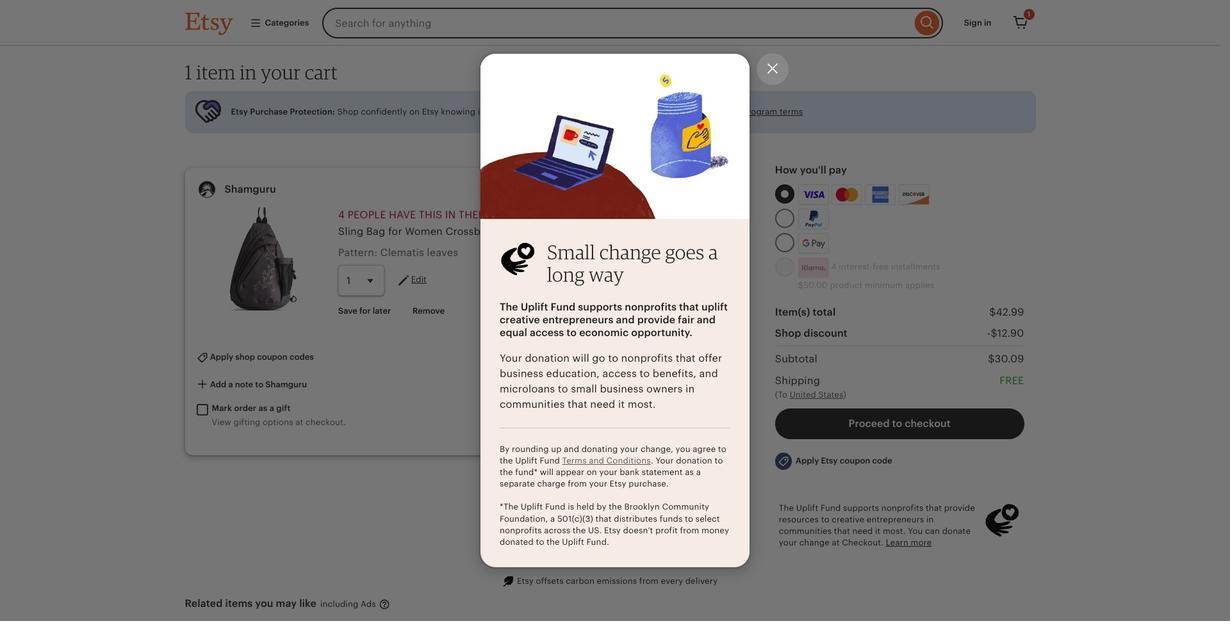 Task type: locate. For each thing, give the bounding box(es) containing it.
to right resources
[[821, 515, 830, 525]]

0 vertical spatial states
[[704, 362, 729, 372]]

supports for and
[[578, 301, 623, 313]]

leaves
[[427, 247, 458, 259]]

1 vertical spatial access
[[603, 368, 637, 380]]

donation down agree
[[676, 456, 713, 466]]

communities down microloans
[[500, 398, 565, 411]]

- $ 12.90
[[987, 328, 1025, 340]]

economic
[[580, 327, 629, 339]]

to
[[567, 327, 577, 339], [608, 352, 619, 364], [640, 368, 650, 380], [558, 383, 568, 395], [892, 418, 903, 430], [718, 445, 727, 454], [715, 456, 723, 466], [685, 514, 694, 524], [821, 515, 830, 525], [536, 538, 544, 547]]

0 vertical spatial united
[[675, 362, 701, 372]]

shop right protection:
[[338, 107, 359, 117]]

goes
[[531, 107, 551, 117], [666, 241, 705, 264]]

0 vertical spatial provide
[[638, 314, 676, 326]]

as right the statement
[[685, 468, 694, 477]]

your down the 'equal'
[[500, 352, 522, 364]]

1 horizontal spatial goes
[[666, 241, 705, 264]]

need down small
[[590, 398, 616, 411]]

supports for creative
[[844, 504, 880, 513]]

0 horizontal spatial change
[[600, 241, 661, 264]]

on down terms and conditions
[[587, 468, 597, 477]]

0 horizontal spatial your
[[500, 352, 522, 364]]

1 horizontal spatial supports
[[844, 504, 880, 513]]

their
[[459, 209, 488, 221]]

your down terms and conditions
[[600, 468, 618, 477]]

uplift up fund* at the left bottom
[[515, 456, 538, 466]]

0 horizontal spatial $ 30.09
[[686, 209, 729, 222]]

1 horizontal spatial 30.09
[[995, 353, 1025, 366]]

fund for brooklyn
[[545, 503, 566, 512]]

0 vertical spatial shop
[[338, 107, 359, 117]]

0 horizontal spatial supports
[[578, 301, 623, 313]]

your up the statement
[[656, 456, 674, 466]]

1 vertical spatial it
[[875, 527, 881, 536]]

got
[[664, 107, 678, 117]]

most. down owners
[[628, 398, 656, 411]]

1 vertical spatial 4
[[832, 262, 837, 272]]

in down benefits,
[[686, 383, 695, 395]]

uplift
[[521, 301, 548, 313], [515, 456, 538, 466], [521, 503, 543, 512], [796, 504, 819, 513], [562, 538, 584, 547]]

1 horizontal spatial need
[[853, 527, 873, 536]]

item
[[196, 60, 236, 84]]

1 vertical spatial provide
[[945, 504, 975, 513]]

cart right their on the top left of the page
[[491, 209, 518, 221]]

to down education,
[[558, 383, 568, 395]]

we've
[[639, 107, 662, 117]]

0 horizontal spatial states
[[704, 362, 729, 372]]

0 vertical spatial supports
[[578, 301, 623, 313]]

4 interest-free installments
[[829, 262, 941, 272]]

4 for 4 interest-free installments
[[832, 262, 837, 272]]

entrepreneurs up the you
[[867, 515, 924, 525]]

proceed
[[849, 418, 890, 430]]

1 vertical spatial states
[[819, 390, 844, 400]]

change right small
[[600, 241, 661, 264]]

is
[[568, 503, 574, 512]]

1 horizontal spatial access
[[603, 368, 637, 380]]

provide inside the uplift fund supports nonprofits that uplift creative entrepreneurs and provide fair and equal access to economic opportunity.
[[638, 314, 676, 326]]

to down agree
[[715, 456, 723, 466]]

states
[[704, 362, 729, 372], [819, 390, 844, 400]]

4 right pay in 4 installments 'image'
[[832, 262, 837, 272]]

0 horizontal spatial 4
[[338, 209, 345, 221]]

0 vertical spatial creative
[[500, 314, 540, 326]]

will up charge
[[540, 468, 554, 477]]

to inside button
[[892, 418, 903, 430]]

estimated
[[611, 351, 651, 360]]

your down resources
[[779, 538, 797, 548]]

fund inside *the uplift fund is held by the brooklyn community foundation, a 501(c)(3) that distributes funds to select nonprofits across the us. etsy doesn't profit from money donated to the uplift fund.
[[545, 503, 566, 512]]

a inside *the uplift fund is held by the brooklyn community foundation, a 501(c)(3) that distributes funds to select nonprofits across the us. etsy doesn't profit from money donated to the uplift fund.
[[551, 514, 555, 524]]

most. inside your donation will go to nonprofits that offer business education, access to benefits, and microloans to small business owners in communities that need it most.
[[628, 398, 656, 411]]

etsy left offsets
[[517, 577, 534, 587]]

equal
[[500, 327, 528, 339]]

etsy down bank
[[610, 480, 627, 489]]

a
[[709, 241, 718, 264], [270, 404, 274, 414], [696, 468, 701, 477], [551, 514, 555, 524]]

fund inside the uplift fund supports nonprofits that provide resources to creative entrepreneurs in communities that need it most. you can donate your change at checkout.
[[821, 504, 841, 513]]

dec
[[690, 351, 706, 360]]

a left gift
[[270, 404, 274, 414]]

pay
[[829, 164, 847, 176]]

to right go
[[608, 352, 619, 364]]

to down community
[[685, 514, 694, 524]]

installments
[[891, 262, 941, 272]]

etsy right us.
[[604, 526, 621, 536]]

google pay image
[[799, 234, 829, 253]]

1 vertical spatial at
[[832, 538, 840, 548]]

1 horizontal spatial as
[[685, 468, 694, 477]]

at left checkout.
[[832, 538, 840, 548]]

can
[[926, 527, 940, 536]]

fund inside the uplift fund supports nonprofits that uplift creative entrepreneurs and provide fair and equal access to economic opportunity.
[[551, 301, 576, 313]]

goes inside small change goes a long way
[[666, 241, 705, 264]]

and inside by rounding up and donating your change, you agree to the uplift fund
[[564, 445, 579, 454]]

change inside the uplift fund supports nonprofits that provide resources to creative entrepreneurs in communities that need it most. you can donate your change at checkout.
[[800, 538, 830, 548]]

to right proceed
[[892, 418, 903, 430]]

the for the uplift fund supports nonprofits that uplift creative entrepreneurs and provide fair and equal access to economic opportunity.
[[500, 301, 518, 313]]

0 horizontal spatial donation
[[525, 352, 570, 364]]

0 vertical spatial 4
[[338, 209, 345, 221]]

to inside the uplift fund supports nonprofits that provide resources to creative entrepreneurs in communities that need it most. you can donate your change at checkout.
[[821, 515, 830, 525]]

0 vertical spatial change
[[600, 241, 661, 264]]

uplift up foundation,
[[521, 503, 543, 512]]

1 vertical spatial $ 30.09
[[988, 353, 1025, 366]]

will inside . your donation to the fund* will appear on your bank statement as a separate charge from your etsy purchase.
[[540, 468, 554, 477]]

your
[[261, 60, 301, 84], [680, 107, 699, 117], [620, 445, 639, 454], [600, 468, 618, 477], [589, 480, 608, 489], [779, 538, 797, 548]]

that
[[679, 301, 699, 313], [676, 352, 696, 364], [568, 398, 588, 411], [926, 504, 942, 513], [596, 514, 612, 524], [834, 527, 851, 536]]

minimum
[[865, 281, 903, 290]]

in up can
[[927, 515, 934, 525]]

provide up opportunity.
[[638, 314, 676, 326]]

from inside estimated delivery: dec 15-27 from united states
[[653, 362, 672, 372]]

it up checkout.
[[875, 527, 881, 536]]

None search field
[[322, 8, 943, 38]]

nonprofits inside your donation will go to nonprofits that offer business education, access to benefits, and microloans to small business owners in communities that need it most.
[[621, 352, 673, 364]]

0 vertical spatial at
[[296, 418, 303, 427]]

communities
[[500, 398, 565, 411], [779, 527, 832, 536]]

0 vertical spatial cart
[[305, 60, 338, 84]]

appear
[[556, 468, 585, 477]]

the inside the uplift fund supports nonprofits that provide resources to creative entrepreneurs in communities that need it most. you can donate your change at checkout.
[[779, 504, 794, 513]]

you left agree
[[676, 445, 691, 454]]

the uplift fund supports nonprofits that uplift creative entrepreneurs and provide fair and equal access to economic opportunity.
[[500, 301, 728, 339]]

it down "estimated"
[[618, 398, 625, 411]]

supports up checkout.
[[844, 504, 880, 513]]

discover image
[[900, 187, 930, 206]]

edit
[[411, 275, 427, 285]]

1 vertical spatial donation
[[676, 456, 713, 466]]

a up across at the bottom of page
[[551, 514, 555, 524]]

communities down resources
[[779, 527, 832, 536]]

1 vertical spatial communities
[[779, 527, 832, 536]]

from down select
[[680, 526, 700, 536]]

0 vertical spatial most.
[[628, 398, 656, 411]]

gifting
[[234, 418, 260, 427]]

delivery
[[686, 577, 718, 587]]

0 vertical spatial as
[[259, 404, 268, 414]]

to left economic
[[567, 327, 577, 339]]

on
[[410, 107, 420, 117], [587, 468, 597, 477]]

0 vertical spatial you
[[676, 445, 691, 454]]

the uplift fund supports nonprofits that provide resources to creative entrepreneurs in communities that need it most. you can donate your change at checkout.
[[779, 504, 975, 548]]

supports inside the uplift fund supports nonprofits that provide resources to creative entrepreneurs in communities that need it most. you can donate your change at checkout.
[[844, 504, 880, 513]]

1 horizontal spatial provide
[[945, 504, 975, 513]]

1 horizontal spatial $ 30.09
[[988, 353, 1025, 366]]

an
[[601, 107, 611, 117]]

1 horizontal spatial business
[[600, 383, 644, 395]]

donated
[[500, 538, 534, 547]]

1 horizontal spatial the
[[779, 504, 794, 513]]

to down "estimated"
[[640, 368, 650, 380]]

united
[[675, 362, 701, 372], [790, 390, 816, 400]]

as inside 'mark order as a gift view gifting options at checkout.'
[[259, 404, 268, 414]]

1 horizontal spatial change
[[800, 538, 830, 548]]

learn more
[[886, 538, 932, 548]]

nonprofits inside *the uplift fund is held by the brooklyn community foundation, a 501(c)(3) that distributes funds to select nonprofits across the us. etsy doesn't profit from money donated to the uplift fund.
[[500, 526, 542, 536]]

1 vertical spatial your
[[656, 456, 674, 466]]

1 vertical spatial supports
[[844, 504, 880, 513]]

free
[[1000, 375, 1025, 387]]

states down the shipping
[[819, 390, 844, 400]]

at inside 'mark order as a gift view gifting options at checkout.'
[[296, 418, 303, 427]]

need
[[590, 398, 616, 411], [853, 527, 873, 536]]

the up resources
[[779, 504, 794, 513]]

supports up economic
[[578, 301, 623, 313]]

4 left "people"
[[338, 209, 345, 221]]

uplift inside the uplift fund supports nonprofits that provide resources to creative entrepreneurs in communities that need it most. you can donate your change at checkout.
[[796, 504, 819, 513]]

creative up the 'equal'
[[500, 314, 540, 326]]

0 horizontal spatial united
[[675, 362, 701, 372]]

0 horizontal spatial most.
[[628, 398, 656, 411]]

cart
[[305, 60, 338, 84], [491, 209, 518, 221]]

4 for 4 people have this in their cart
[[338, 209, 345, 221]]

will
[[573, 352, 590, 364], [540, 468, 554, 477]]

2 vertical spatial uplift fund image
[[985, 503, 1021, 539]]

to down across at the bottom of page
[[536, 538, 544, 547]]

your inside . your donation to the fund* will appear on your bank statement as a separate charge from your etsy purchase.
[[656, 456, 674, 466]]

shop
[[338, 107, 359, 117], [775, 327, 802, 340]]

from down delivery:
[[653, 362, 672, 372]]

foundation,
[[500, 514, 548, 524]]

1 vertical spatial will
[[540, 468, 554, 477]]

provide
[[638, 314, 676, 326], [945, 504, 975, 513]]

wrong
[[553, 107, 579, 117]]

purchase
[[250, 107, 288, 117]]

creative inside the uplift fund supports nonprofits that uplift creative entrepreneurs and provide fair and equal access to economic opportunity.
[[500, 314, 540, 326]]

your inside by rounding up and donating your change, you agree to the uplift fund
[[620, 445, 639, 454]]

agree
[[693, 445, 716, 454]]

0 vertical spatial need
[[590, 398, 616, 411]]

united down the shipping
[[790, 390, 816, 400]]

0 horizontal spatial creative
[[500, 314, 540, 326]]

fund for creative
[[551, 301, 576, 313]]

the inside . your donation to the fund* will appear on your bank statement as a separate charge from your etsy purchase.
[[500, 468, 513, 477]]

the inside the uplift fund supports nonprofits that uplift creative entrepreneurs and provide fair and equal access to economic opportunity.
[[500, 301, 518, 313]]

0 vertical spatial donation
[[525, 352, 570, 364]]

carbon
[[566, 577, 595, 587]]

1 vertical spatial cart
[[491, 209, 518, 221]]

1 vertical spatial entrepreneurs
[[867, 515, 924, 525]]

0 horizontal spatial as
[[259, 404, 268, 414]]

cart up protection:
[[305, 60, 338, 84]]

fund for resources
[[821, 504, 841, 513]]

goes left wrong
[[531, 107, 551, 117]]

1 vertical spatial you
[[255, 598, 273, 610]]

1 horizontal spatial entrepreneurs
[[867, 515, 924, 525]]

nonprofits down opportunity.
[[621, 352, 673, 364]]

1 vertical spatial shop
[[775, 327, 802, 340]]

from inside . your donation to the fund* will appear on your bank statement as a separate charge from your etsy purchase.
[[568, 480, 587, 489]]

0 vertical spatial entrepreneurs
[[543, 314, 614, 326]]

and
[[616, 314, 635, 326], [697, 314, 716, 326], [700, 368, 718, 380], [564, 445, 579, 454], [589, 456, 604, 466]]

uplift up resources
[[796, 504, 819, 513]]

donation up education,
[[525, 352, 570, 364]]

the right by
[[609, 503, 622, 512]]

0 horizontal spatial at
[[296, 418, 303, 427]]

nonprofits up the you
[[882, 504, 924, 513]]

from down appear
[[568, 480, 587, 489]]

0 horizontal spatial on
[[410, 107, 420, 117]]

0 horizontal spatial the
[[500, 301, 518, 313]]

1 vertical spatial need
[[853, 527, 873, 536]]

that down small
[[568, 398, 588, 411]]

*the
[[500, 503, 519, 512]]

0 vertical spatial it
[[618, 398, 625, 411]]

1 horizontal spatial states
[[819, 390, 844, 400]]

0 vertical spatial access
[[530, 327, 564, 339]]

nonprofits up opportunity.
[[625, 301, 677, 313]]

0 horizontal spatial provide
[[638, 314, 676, 326]]

donation inside . your donation to the fund* will appear on your bank statement as a separate charge from your etsy purchase.
[[676, 456, 713, 466]]

business down "estimated"
[[600, 383, 644, 395]]

your up the purchase
[[261, 60, 301, 84]]

will up education,
[[573, 352, 590, 364]]

0 vertical spatial $ 30.09
[[686, 209, 729, 222]]

your inside the uplift fund supports nonprofits that provide resources to creative entrepreneurs in communities that need it most. you can donate your change at checkout.
[[779, 538, 797, 548]]

1 horizontal spatial most.
[[883, 527, 906, 536]]

nonprofits
[[625, 301, 677, 313], [621, 352, 673, 364], [882, 504, 924, 513], [500, 526, 542, 536]]

1 horizontal spatial will
[[573, 352, 590, 364]]

communities inside your donation will go to nonprofits that offer business education, access to benefits, and microloans to small business owners in communities that need it most.
[[500, 398, 565, 411]]

order,
[[613, 107, 637, 117]]

need inside your donation will go to nonprofits that offer business education, access to benefits, and microloans to small business owners in communities that need it most.
[[590, 398, 616, 411]]

item(s) total
[[775, 306, 836, 318]]

0 horizontal spatial business
[[500, 368, 544, 380]]

most. inside the uplift fund supports nonprofits that provide resources to creative entrepreneurs in communities that need it most. you can donate your change at checkout.
[[883, 527, 906, 536]]

to inside the uplift fund supports nonprofits that uplift creative entrepreneurs and provide fair and equal access to economic opportunity.
[[567, 327, 577, 339]]

confidently
[[361, 107, 407, 117]]

fair
[[678, 314, 695, 326]]

the down by
[[500, 456, 513, 466]]

1 horizontal spatial donation
[[676, 456, 713, 466]]

free
[[873, 262, 889, 272]]

at right options
[[296, 418, 303, 427]]

1 horizontal spatial shop
[[775, 327, 802, 340]]

0 vertical spatial business
[[500, 368, 544, 380]]

1 vertical spatial business
[[600, 383, 644, 395]]

small change goes a long way dialog
[[0, 0, 1231, 622]]

0 horizontal spatial will
[[540, 468, 554, 477]]

1 vertical spatial most.
[[883, 527, 906, 536]]

need up checkout.
[[853, 527, 873, 536]]

business
[[500, 368, 544, 380], [600, 383, 644, 395]]

1 horizontal spatial cart
[[491, 209, 518, 221]]

item(s)
[[775, 306, 810, 318]]

fund*
[[515, 468, 538, 477]]

at inside the uplift fund supports nonprofits that provide resources to creative entrepreneurs in communities that need it most. you can donate your change at checkout.
[[832, 538, 840, 548]]

creative up checkout.
[[832, 515, 865, 525]]

1 horizontal spatial at
[[832, 538, 840, 548]]

and down offer
[[700, 368, 718, 380]]

emissions
[[597, 577, 637, 587]]

nonprofits down foundation,
[[500, 526, 542, 536]]

0 horizontal spatial communities
[[500, 398, 565, 411]]

$50.00 product minimum applies
[[798, 281, 935, 290]]

1 vertical spatial 30.09
[[995, 353, 1025, 366]]

etsy inside . your donation to the fund* will appear on your bank statement as a separate charge from your etsy purchase.
[[610, 480, 627, 489]]

on right confidently
[[410, 107, 420, 117]]

uplift up the 'equal'
[[521, 301, 548, 313]]

the inside by rounding up and donating your change, you agree to the uplift fund
[[500, 456, 513, 466]]

1 horizontal spatial your
[[656, 456, 674, 466]]

banner
[[162, 0, 1059, 46]]

fund
[[551, 301, 576, 313], [540, 456, 560, 466], [545, 503, 566, 512], [821, 504, 841, 513]]

1
[[185, 60, 192, 84]]

a down agree
[[696, 468, 701, 477]]

1 horizontal spatial creative
[[832, 515, 865, 525]]

a up uplift
[[709, 241, 718, 264]]

most.
[[628, 398, 656, 411], [883, 527, 906, 536]]

uplift fund image
[[481, 54, 750, 219], [500, 242, 536, 278], [985, 503, 1021, 539]]

1 horizontal spatial united
[[790, 390, 816, 400]]

in inside your donation will go to nonprofits that offer business education, access to benefits, and microloans to small business owners in communities that need it most.
[[686, 383, 695, 395]]

states down 15-
[[704, 362, 729, 372]]

0 vertical spatial communities
[[500, 398, 565, 411]]

0 horizontal spatial goes
[[531, 107, 551, 117]]

options
[[263, 418, 293, 427]]

uplift inside by rounding up and donating your change, you agree to the uplift fund
[[515, 456, 538, 466]]

1 vertical spatial change
[[800, 538, 830, 548]]

access right the 'equal'
[[530, 327, 564, 339]]

checkout
[[905, 418, 951, 430]]

1 vertical spatial uplift fund image
[[500, 242, 536, 278]]

provide inside the uplift fund supports nonprofits that provide resources to creative entrepreneurs in communities that need it most. you can donate your change at checkout.
[[945, 504, 975, 513]]

the up the 'equal'
[[500, 301, 518, 313]]

(to united states )
[[775, 390, 847, 400]]

uplift inside the uplift fund supports nonprofits that uplift creative entrepreneurs and provide fair and equal access to economic opportunity.
[[521, 301, 548, 313]]

need inside the uplift fund supports nonprofits that provide resources to creative entrepreneurs in communities that need it most. you can donate your change at checkout.
[[853, 527, 873, 536]]

the down 501(c)(3)
[[573, 526, 586, 536]]

1 vertical spatial as
[[685, 468, 694, 477]]

change down resources
[[800, 538, 830, 548]]

states inside estimated delivery: dec 15-27 from united states
[[704, 362, 729, 372]]

that up 'fair'
[[679, 301, 699, 313]]

1 vertical spatial creative
[[832, 515, 865, 525]]

to inside . your donation to the fund* will appear on your bank statement as a separate charge from your etsy purchase.
[[715, 456, 723, 466]]

nonprofits inside the uplift fund supports nonprofits that provide resources to creative entrepreneurs in communities that need it most. you can donate your change at checkout.
[[882, 504, 924, 513]]

that down by
[[596, 514, 612, 524]]

entrepreneurs up economic
[[543, 314, 614, 326]]

product
[[830, 281, 863, 290]]

1 horizontal spatial it
[[875, 527, 881, 536]]

shop down item(s)
[[775, 327, 802, 340]]

united down the dec
[[675, 362, 701, 372]]

0 horizontal spatial you
[[255, 598, 273, 610]]

as right order
[[259, 404, 268, 414]]

1 horizontal spatial communities
[[779, 527, 832, 536]]

donation
[[525, 352, 570, 364], [676, 456, 713, 466]]

0 horizontal spatial access
[[530, 327, 564, 339]]

0 horizontal spatial it
[[618, 398, 625, 411]]

0 vertical spatial will
[[573, 352, 590, 364]]

1 horizontal spatial on
[[587, 468, 597, 477]]

provide up donate
[[945, 504, 975, 513]]

the
[[500, 301, 518, 313], [779, 504, 794, 513]]

it inside your donation will go to nonprofits that offer business education, access to benefits, and microloans to small business owners in communities that need it most.
[[618, 398, 625, 411]]

most. up learn
[[883, 527, 906, 536]]

small change goes a long way
[[547, 241, 718, 286]]

and up terms
[[564, 445, 579, 454]]

as
[[259, 404, 268, 414], [685, 468, 694, 477]]

supports inside the uplift fund supports nonprofits that uplift creative entrepreneurs and provide fair and equal access to economic opportunity.
[[578, 301, 623, 313]]

you inside by rounding up and donating your change, you agree to the uplift fund
[[676, 445, 691, 454]]



Task type: describe. For each thing, give the bounding box(es) containing it.
etsy left the purchase
[[231, 107, 248, 117]]

shipping
[[775, 375, 820, 387]]

visa image
[[803, 189, 825, 200]]

and down uplift
[[697, 314, 716, 326]]

from left 'every'
[[640, 577, 659, 587]]

up
[[551, 445, 562, 454]]

in right this
[[445, 209, 456, 221]]

(to
[[775, 390, 788, 400]]

and down donating
[[589, 456, 604, 466]]

your donation will go to nonprofits that offer business education, access to benefits, and microloans to small business owners in communities that need it most.
[[500, 352, 723, 411]]

uplift for the uplift fund supports nonprofits that uplift creative entrepreneurs and provide fair and equal access to economic opportunity.
[[521, 301, 548, 313]]

etsy inside *the uplift fund is held by the brooklyn community foundation, a 501(c)(3) that distributes funds to select nonprofits across the us. etsy doesn't profit from money donated to the uplift fund.
[[604, 526, 621, 536]]

uplift down across at the bottom of page
[[562, 538, 584, 547]]

uplift for *the uplift fund is held by the brooklyn community foundation, a 501(c)(3) that distributes funds to select nonprofits across the us. etsy doesn't profit from money donated to the uplift fund.
[[521, 503, 543, 512]]

0 vertical spatial uplift fund image
[[481, 54, 750, 219]]

discount
[[804, 327, 848, 340]]

separate
[[500, 480, 535, 489]]

shamguru image
[[196, 179, 217, 200]]

items
[[225, 598, 253, 610]]

you
[[908, 527, 923, 536]]

view
[[212, 418, 231, 427]]

something
[[486, 107, 529, 117]]

a inside 'mark order as a gift view gifting options at checkout.'
[[270, 404, 274, 414]]

creative inside the uplift fund supports nonprofits that provide resources to creative entrepreneurs in communities that need it most. you can donate your change at checkout.
[[832, 515, 865, 525]]

go
[[592, 352, 606, 364]]

united inside estimated delivery: dec 15-27 from united states
[[675, 362, 701, 372]]

have
[[389, 209, 416, 221]]

clematis
[[380, 247, 424, 259]]

and up economic
[[616, 314, 635, 326]]

rounding
[[512, 445, 549, 454]]

brooklyn
[[625, 503, 660, 512]]

applies
[[906, 281, 935, 290]]

community
[[662, 503, 710, 512]]

pattern: clematis leaves
[[338, 247, 458, 259]]

on inside . your donation to the fund* will appear on your bank statement as a separate charge from your etsy purchase.
[[587, 468, 597, 477]]

proceed to checkout
[[849, 418, 951, 430]]

people
[[348, 209, 386, 221]]

access inside the uplift fund supports nonprofits that uplift creative entrepreneurs and provide fair and equal access to economic opportunity.
[[530, 327, 564, 339]]

shop discount
[[775, 327, 848, 340]]

uplift for the uplift fund supports nonprofits that provide resources to creative entrepreneurs in communities that need it most. you can donate your change at checkout.
[[796, 504, 819, 513]]

knowing
[[441, 107, 476, 117]]

learn more button
[[886, 538, 932, 549]]

select
[[696, 514, 720, 524]]

total
[[813, 306, 836, 318]]

. your donation to the fund* will appear on your bank statement as a separate charge from your etsy purchase.
[[500, 456, 723, 489]]

.
[[651, 456, 654, 466]]

your inside your donation will go to nonprofits that offer business education, access to benefits, and microloans to small business owners in communities that need it most.
[[500, 352, 522, 364]]

pay in 4 installments image
[[798, 257, 829, 278]]

that up checkout.
[[834, 527, 851, 536]]

donation inside your donation will go to nonprofits that offer business education, access to benefits, and microloans to small business owners in communities that need it most.
[[525, 352, 570, 364]]

mark order as a gift view gifting options at checkout.
[[212, 404, 346, 427]]

0 horizontal spatial shop
[[338, 107, 359, 117]]

that inside *the uplift fund is held by the brooklyn community foundation, a 501(c)(3) that distributes funds to select nonprofits across the us. etsy doesn't profit from money donated to the uplift fund.
[[596, 514, 612, 524]]

in inside the uplift fund supports nonprofits that provide resources to creative entrepreneurs in communities that need it most. you can donate your change at checkout.
[[927, 515, 934, 525]]

-
[[987, 328, 991, 340]]

mastercard image
[[834, 186, 861, 203]]

it inside the uplift fund supports nonprofits that provide resources to creative entrepreneurs in communities that need it most. you can donate your change at checkout.
[[875, 527, 881, 536]]

the for the uplift fund supports nonprofits that provide resources to creative entrepreneurs in communities that need it most. you can donate your change at checkout.
[[779, 504, 794, 513]]

the down across at the bottom of page
[[547, 538, 560, 547]]

0 vertical spatial on
[[410, 107, 420, 117]]

change,
[[641, 445, 674, 454]]

subtotal
[[775, 353, 818, 366]]

pattern:
[[338, 247, 378, 259]]

to inside by rounding up and donating your change, you agree to the uplift fund
[[718, 445, 727, 454]]

12.90
[[998, 328, 1025, 340]]

if
[[478, 107, 483, 117]]

0 horizontal spatial cart
[[305, 60, 338, 84]]

a inside . your donation to the fund* will appear on your bank statement as a separate charge from your etsy purchase.
[[696, 468, 701, 477]]

offsets
[[536, 577, 564, 587]]

long
[[547, 262, 585, 286]]

sling bag for women crossbody travel backpack with anti theft pocket | one strap tablet backpack floral pattern chest bag with bottle holder image
[[196, 207, 327, 311]]

how you'll pay
[[775, 164, 847, 176]]

that inside the uplift fund supports nonprofits that uplift creative entrepreneurs and provide fair and equal access to economic opportunity.
[[679, 301, 699, 313]]

a inside small change goes a long way
[[709, 241, 718, 264]]

in right item
[[240, 60, 257, 84]]

more
[[911, 538, 932, 548]]

access inside your donation will go to nonprofits that offer business education, access to benefits, and microloans to small business owners in communities that need it most.
[[603, 368, 637, 380]]

etsy purchase protection: shop confidently on etsy knowing if something goes wrong with an order, we've got your back.
[[231, 107, 725, 117]]

0 vertical spatial goes
[[531, 107, 551, 117]]

as inside . your donation to the fund* will appear on your bank statement as a separate charge from your etsy purchase.
[[685, 468, 694, 477]]

etsy left knowing
[[422, 107, 439, 117]]

small
[[571, 383, 597, 395]]

will inside your donation will go to nonprofits that offer business education, access to benefits, and microloans to small business owners in communities that need it most.
[[573, 352, 590, 364]]

15-
[[709, 351, 720, 360]]

27
[[720, 351, 729, 360]]

edit button
[[396, 273, 427, 288]]

estimated delivery: dec 15-27 from united states
[[611, 351, 729, 372]]

owners
[[647, 383, 683, 395]]

etsy offsets carbon emissions from every delivery
[[517, 577, 718, 587]]

paypal image
[[800, 211, 827, 227]]

donating
[[582, 445, 618, 454]]

american express image
[[867, 186, 894, 203]]

by
[[500, 445, 510, 454]]

gift
[[276, 404, 291, 414]]

way
[[589, 262, 624, 286]]

terms
[[562, 456, 587, 466]]

fund inside by rounding up and donating your change, you agree to the uplift fund
[[540, 456, 560, 466]]

education,
[[546, 368, 600, 380]]

entrepreneurs inside the uplift fund supports nonprofits that uplift creative entrepreneurs and provide fair and equal access to economic opportunity.
[[543, 314, 614, 326]]

your up by
[[589, 480, 608, 489]]

*the uplift fund is held by the brooklyn community foundation, a 501(c)(3) that distributes funds to select nonprofits across the us. etsy doesn't profit from money donated to the uplift fund.
[[500, 503, 729, 547]]

funds
[[660, 514, 683, 524]]

you'll
[[800, 164, 827, 176]]

order
[[234, 404, 256, 414]]

how
[[775, 164, 798, 176]]

protection:
[[290, 107, 335, 117]]

across
[[544, 526, 571, 536]]

donate
[[943, 527, 971, 536]]

related
[[185, 598, 223, 610]]

nonprofits inside the uplift fund supports nonprofits that uplift creative entrepreneurs and provide fair and equal access to economic opportunity.
[[625, 301, 677, 313]]

united states button
[[790, 390, 844, 401]]

small
[[547, 241, 596, 264]]

that up can
[[926, 504, 942, 513]]

us.
[[588, 526, 602, 536]]

every
[[661, 577, 683, 587]]

from inside *the uplift fund is held by the brooklyn community foundation, a 501(c)(3) that distributes funds to select nonprofits across the us. etsy doesn't profit from money donated to the uplift fund.
[[680, 526, 700, 536]]

0 horizontal spatial 30.09
[[694, 209, 729, 222]]

checkout.
[[306, 418, 346, 427]]

your right got
[[680, 107, 699, 117]]

delivery:
[[653, 351, 688, 360]]

money
[[702, 526, 729, 536]]

uplift
[[702, 301, 728, 313]]

501(c)(3)
[[558, 514, 594, 524]]

entrepreneurs inside the uplift fund supports nonprofits that provide resources to creative entrepreneurs in communities that need it most. you can donate your change at checkout.
[[867, 515, 924, 525]]

and inside your donation will go to nonprofits that offer business education, access to benefits, and microloans to small business owners in communities that need it most.
[[700, 368, 718, 380]]

checkout.
[[842, 538, 884, 548]]

microloans
[[500, 383, 555, 395]]

resources
[[779, 515, 819, 525]]

this
[[419, 209, 442, 221]]

by rounding up and donating your change, you agree to the uplift fund
[[500, 445, 727, 466]]

change inside small change goes a long way
[[600, 241, 661, 264]]

that up benefits,
[[676, 352, 696, 364]]

communities inside the uplift fund supports nonprofits that provide resources to creative entrepreneurs in communities that need it most. you can donate your change at checkout.
[[779, 527, 832, 536]]



Task type: vqa. For each thing, say whether or not it's contained in the screenshot.
right The Communities
yes



